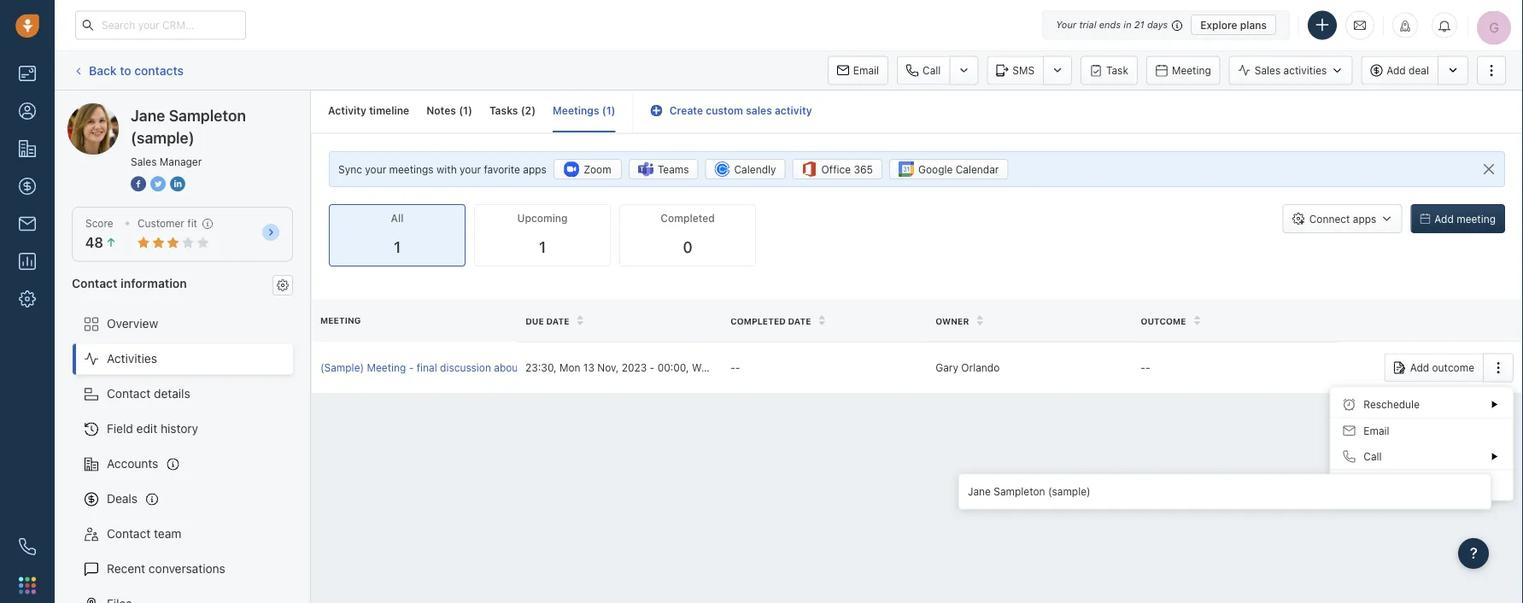 Task type: describe. For each thing, give the bounding box(es) containing it.
2 your from the left
[[460, 163, 481, 175]]

field edit history
[[107, 422, 198, 436]]

2 - from the left
[[650, 362, 655, 374]]

wed
[[692, 362, 714, 374]]

activity
[[775, 105, 812, 117]]

back to contacts
[[89, 63, 184, 77]]

task
[[1107, 65, 1129, 76]]

activities
[[107, 352, 157, 366]]

sync your meetings with your favorite apps
[[338, 163, 547, 175]]

calendar
[[956, 163, 999, 175]]

tasks
[[490, 105, 518, 117]]

1 horizontal spatial jane
[[131, 106, 165, 124]]

edit
[[136, 422, 157, 436]]

contact team
[[107, 527, 181, 541]]

sales activities
[[1255, 64, 1328, 76]]

gary orlando
[[936, 362, 1000, 374]]

call inside dropdown button
[[1364, 451, 1383, 463]]

teams button
[[629, 159, 699, 180]]

meeting
[[1457, 213, 1497, 225]]

activities
[[1284, 64, 1328, 76]]

meetings ( 1 )
[[553, 105, 616, 117]]

0 vertical spatial (sample)
[[193, 103, 242, 117]]

add meeting button
[[1411, 204, 1506, 233]]

google calendar
[[919, 163, 999, 175]]

connect apps
[[1310, 213, 1377, 225]]

23:30,
[[526, 362, 557, 374]]

twitter circled image
[[150, 174, 166, 193]]

completed for completed
[[661, 213, 715, 224]]

the
[[525, 362, 540, 374]]

manager
[[160, 156, 202, 168]]

all
[[391, 213, 404, 224]]

overview
[[107, 317, 158, 331]]

notes
[[427, 105, 456, 117]]

deal inside the 'add deal' button
[[1409, 64, 1430, 76]]

recent conversations
[[107, 562, 225, 576]]

call link
[[897, 56, 950, 85]]

sales for sales activities
[[1255, 64, 1281, 76]]

sales manager
[[131, 156, 202, 168]]

( for meetings
[[602, 105, 607, 117]]

add outcome
[[1411, 362, 1475, 374]]

sms
[[1013, 65, 1035, 76]]

completed date
[[731, 316, 812, 326]]

tasks ( 2 )
[[490, 105, 536, 117]]

create custom sales activity
[[670, 105, 812, 117]]

email image
[[1355, 18, 1367, 32]]

Search your CRM... text field
[[75, 11, 246, 40]]

0
[[683, 238, 693, 257]]

score
[[85, 218, 113, 229]]

( for notes
[[459, 105, 463, 117]]

upcoming
[[518, 213, 568, 224]]

00:00,
[[658, 362, 689, 374]]

activity
[[328, 105, 367, 117]]

plans
[[1241, 19, 1267, 31]]

contact for contact information
[[72, 276, 118, 290]]

history
[[161, 422, 198, 436]]

activity timeline
[[328, 105, 410, 117]]

email button
[[828, 56, 889, 85]]

calendly button
[[706, 159, 786, 180]]

6 - from the left
[[1146, 362, 1151, 374]]

contact for contact details
[[107, 387, 151, 401]]

(sample) meeting - final discussion about the deal link
[[321, 361, 564, 375]]

add deal button
[[1362, 56, 1438, 85]]

create
[[670, 105, 703, 117]]

your trial ends in 21 days
[[1057, 19, 1169, 30]]

mon
[[560, 362, 581, 374]]

back
[[89, 63, 117, 77]]

google
[[919, 163, 953, 175]]

1 right notes
[[463, 105, 468, 117]]

phone element
[[10, 530, 44, 564]]

teams
[[658, 163, 689, 175]]

contact details
[[107, 387, 190, 401]]

create custom sales activity link
[[651, 105, 812, 117]]

(sample)
[[321, 362, 364, 374]]

phone image
[[19, 538, 36, 556]]

customer fit
[[138, 218, 197, 229]]

15
[[717, 362, 728, 374]]

office 365
[[822, 163, 873, 175]]

calendly
[[735, 163, 777, 175]]

(sample) meeting - final discussion about the deal
[[321, 362, 564, 374]]

due date
[[526, 316, 570, 326]]

2 horizontal spatial jane
[[968, 485, 991, 497]]

notes ( 1 )
[[427, 105, 473, 117]]

due
[[526, 316, 544, 326]]

accounts
[[107, 457, 158, 471]]

) for meetings ( 1 )
[[612, 105, 616, 117]]

timeline
[[369, 105, 410, 117]]

0 horizontal spatial jane
[[102, 103, 128, 117]]

trial
[[1080, 19, 1097, 30]]

reschedule
[[1364, 398, 1420, 410]]

sales for sales manager
[[131, 156, 157, 168]]

customer
[[138, 218, 185, 229]]

about
[[494, 362, 522, 374]]

23:30, mon 13 nov, 2023 - 00:00, wed 15 nov, 2023
[[526, 362, 780, 374]]

21
[[1135, 19, 1145, 30]]

1 down upcoming
[[539, 238, 546, 257]]

outcome
[[1433, 362, 1475, 374]]



Task type: locate. For each thing, give the bounding box(es) containing it.
1 vertical spatial contact
[[107, 387, 151, 401]]

2 vertical spatial add
[[1411, 362, 1430, 374]]

( right notes
[[459, 105, 463, 117]]

1 right meetings
[[607, 105, 612, 117]]

0 vertical spatial call
[[923, 65, 941, 76]]

in
[[1124, 19, 1132, 30]]

outcome
[[1141, 316, 1187, 326]]

1 vertical spatial deal
[[543, 362, 564, 374]]

conversations
[[149, 562, 225, 576]]

-- down "outcome"
[[1141, 362, 1151, 374]]

1 horizontal spatial email
[[1364, 425, 1390, 437]]

1 vertical spatial apps
[[1354, 213, 1377, 225]]

0 horizontal spatial meeting
[[321, 315, 361, 325]]

mng settings image
[[277, 279, 289, 291]]

add deal
[[1387, 64, 1430, 76]]

meeting down explore
[[1173, 65, 1212, 76]]

explore plans link
[[1192, 15, 1277, 35]]

add for add meeting
[[1435, 213, 1455, 225]]

1 date from the left
[[547, 316, 570, 326]]

linkedin circled image
[[170, 174, 185, 193]]

days
[[1148, 19, 1169, 30]]

1 vertical spatial (sample)
[[131, 128, 195, 147]]

task button
[[1081, 56, 1138, 85]]

1 ( from the left
[[459, 105, 463, 117]]

date
[[547, 316, 570, 326], [788, 316, 812, 326]]

2023 right 15
[[755, 362, 780, 374]]

0 horizontal spatial add
[[1387, 64, 1407, 76]]

sync
[[338, 163, 362, 175]]

add inside the 'add deal' button
[[1387, 64, 1407, 76]]

add meeting
[[1435, 213, 1497, 225]]

meeting button
[[1147, 56, 1221, 85]]

to
[[120, 63, 131, 77]]

add inside add outcome button
[[1411, 362, 1430, 374]]

1 2023 from the left
[[622, 362, 647, 374]]

1 vertical spatial sales
[[131, 156, 157, 168]]

favorite
[[484, 163, 520, 175]]

1 vertical spatial email
[[1364, 425, 1390, 437]]

apps right connect
[[1354, 213, 1377, 225]]

0 horizontal spatial your
[[365, 163, 386, 175]]

email inside button
[[854, 65, 879, 76]]

meeting
[[1173, 65, 1212, 76], [321, 315, 361, 325], [367, 362, 406, 374]]

3 - from the left
[[731, 362, 736, 374]]

connect
[[1310, 213, 1351, 225]]

0 vertical spatial completed
[[661, 213, 715, 224]]

add for add deal
[[1387, 64, 1407, 76]]

reschedule button
[[1331, 392, 1514, 417]]

1
[[463, 105, 468, 117], [607, 105, 612, 117], [394, 238, 401, 257], [539, 238, 546, 257]]

2
[[525, 105, 532, 117]]

completed for completed date
[[731, 316, 786, 326]]

call right the email button
[[923, 65, 941, 76]]

0 vertical spatial sales
[[1255, 64, 1281, 76]]

1 down all
[[394, 238, 401, 257]]

jane
[[102, 103, 128, 117], [131, 106, 165, 124], [968, 485, 991, 497]]

1 horizontal spatial completed
[[731, 316, 786, 326]]

0 horizontal spatial (
[[459, 105, 463, 117]]

13
[[584, 362, 595, 374]]

freshworks switcher image
[[19, 577, 36, 594]]

final
[[417, 362, 437, 374]]

google calendar button
[[890, 159, 1009, 180]]

2 -- from the left
[[1141, 362, 1151, 374]]

(sample)
[[193, 103, 242, 117], [131, 128, 195, 147], [1049, 485, 1091, 497]]

1 horizontal spatial apps
[[1354, 213, 1377, 225]]

add for add outcome
[[1411, 362, 1430, 374]]

4 - from the left
[[736, 362, 741, 374]]

0 horizontal spatial --
[[731, 362, 741, 374]]

0 horizontal spatial )
[[468, 105, 473, 117]]

custom
[[706, 105, 744, 117]]

1 horizontal spatial )
[[532, 105, 536, 117]]

1 horizontal spatial (
[[521, 105, 525, 117]]

call inside button
[[923, 65, 941, 76]]

1 horizontal spatial --
[[1141, 362, 1151, 374]]

information
[[121, 276, 187, 290]]

2 horizontal spatial meeting
[[1173, 65, 1212, 76]]

meeting inside button
[[1173, 65, 1212, 76]]

your
[[1057, 19, 1077, 30]]

2 nov, from the left
[[731, 362, 752, 374]]

0 horizontal spatial sales
[[131, 156, 157, 168]]

nov, right the 13
[[598, 362, 619, 374]]

1 horizontal spatial add
[[1411, 362, 1430, 374]]

your right sync
[[365, 163, 386, 175]]

0 horizontal spatial date
[[547, 316, 570, 326]]

( right meetings
[[602, 105, 607, 117]]

email left call link
[[854, 65, 879, 76]]

3 ( from the left
[[602, 105, 607, 117]]

(
[[459, 105, 463, 117], [521, 105, 525, 117], [602, 105, 607, 117]]

) right notes
[[468, 105, 473, 117]]

call button
[[897, 56, 950, 85]]

call
[[923, 65, 941, 76], [1364, 451, 1383, 463]]

field
[[107, 422, 133, 436]]

0 horizontal spatial email
[[854, 65, 879, 76]]

apps right 'favorite'
[[523, 163, 547, 175]]

1 nov, from the left
[[598, 362, 619, 374]]

nov, right 15
[[731, 362, 752, 374]]

contact for contact team
[[107, 527, 151, 541]]

0 horizontal spatial call
[[923, 65, 941, 76]]

meeting left final
[[367, 362, 406, 374]]

team
[[154, 527, 181, 541]]

sales
[[746, 105, 772, 117]]

contact down 48
[[72, 276, 118, 290]]

0 vertical spatial deal
[[1409, 64, 1430, 76]]

( right tasks
[[521, 105, 525, 117]]

contact down activities
[[107, 387, 151, 401]]

recent
[[107, 562, 145, 576]]

1 horizontal spatial sales
[[1255, 64, 1281, 76]]

sales left activities
[[1255, 64, 1281, 76]]

0 vertical spatial add
[[1387, 64, 1407, 76]]

0 vertical spatial contact
[[72, 276, 118, 290]]

office
[[822, 163, 851, 175]]

call down reschedule
[[1364, 451, 1383, 463]]

zoom
[[584, 163, 612, 175]]

1 vertical spatial completed
[[731, 316, 786, 326]]

contacts
[[134, 63, 184, 77]]

contact
[[72, 276, 118, 290], [107, 387, 151, 401], [107, 527, 151, 541]]

fit
[[187, 218, 197, 229]]

office 365 button
[[793, 159, 883, 180]]

meetings
[[389, 163, 434, 175]]

2 vertical spatial contact
[[107, 527, 151, 541]]

1 ) from the left
[[468, 105, 473, 117]]

( for tasks
[[521, 105, 525, 117]]

0 horizontal spatial 2023
[[622, 362, 647, 374]]

orlando
[[962, 362, 1000, 374]]

0 horizontal spatial apps
[[523, 163, 547, 175]]

0 vertical spatial meeting
[[1173, 65, 1212, 76]]

add inside add meeting button
[[1435, 213, 1455, 225]]

back to contacts link
[[72, 57, 185, 84]]

2 ) from the left
[[532, 105, 536, 117]]

2 2023 from the left
[[755, 362, 780, 374]]

) for notes ( 1 )
[[468, 105, 473, 117]]

1 horizontal spatial deal
[[1409, 64, 1430, 76]]

details
[[154, 387, 190, 401]]

1 horizontal spatial call
[[1364, 451, 1383, 463]]

1 - from the left
[[409, 362, 414, 374]]

1 horizontal spatial date
[[788, 316, 812, 326]]

your
[[365, 163, 386, 175], [460, 163, 481, 175]]

2 ( from the left
[[521, 105, 525, 117]]

deals
[[107, 492, 138, 506]]

1 -- from the left
[[731, 362, 741, 374]]

connect apps button
[[1283, 204, 1403, 233], [1283, 204, 1403, 233]]

2 horizontal spatial (
[[602, 105, 607, 117]]

sales activities button
[[1230, 56, 1362, 85], [1230, 56, 1353, 85]]

zoom button
[[554, 159, 622, 180]]

) right tasks
[[532, 105, 536, 117]]

0 vertical spatial email
[[854, 65, 879, 76]]

2 date from the left
[[788, 316, 812, 326]]

jane sampleton (sample)
[[102, 103, 242, 117], [131, 106, 246, 147], [968, 485, 1091, 497]]

facebook circled image
[[131, 174, 146, 193]]

1 horizontal spatial meeting
[[367, 362, 406, 374]]

1 vertical spatial meeting
[[321, 315, 361, 325]]

apps
[[523, 163, 547, 175], [1354, 213, 1377, 225]]

5 - from the left
[[1141, 362, 1146, 374]]

2 horizontal spatial add
[[1435, 213, 1455, 225]]

your right with
[[460, 163, 481, 175]]

2023 left 00:00, on the left bottom of the page
[[622, 362, 647, 374]]

48
[[85, 235, 103, 251]]

0 horizontal spatial nov,
[[598, 362, 619, 374]]

date for completed date
[[788, 316, 812, 326]]

call button
[[1331, 444, 1514, 470]]

add outcome button
[[1385, 353, 1484, 382]]

1 vertical spatial add
[[1435, 213, 1455, 225]]

2 horizontal spatial )
[[612, 105, 616, 117]]

sms button
[[987, 56, 1044, 85]]

owner
[[936, 316, 970, 326]]

1 horizontal spatial nov,
[[731, 362, 752, 374]]

-- right 15
[[731, 362, 741, 374]]

0 horizontal spatial completed
[[661, 213, 715, 224]]

meetings
[[553, 105, 600, 117]]

3 ) from the left
[[612, 105, 616, 117]]

email down reschedule
[[1364, 425, 1390, 437]]

contact information
[[72, 276, 187, 290]]

meeting up (sample)
[[321, 315, 361, 325]]

date for due date
[[547, 316, 570, 326]]

1 your from the left
[[365, 163, 386, 175]]

) right meetings
[[612, 105, 616, 117]]

) for tasks ( 2 )
[[532, 105, 536, 117]]

2023
[[622, 362, 647, 374], [755, 362, 780, 374]]

contact up recent
[[107, 527, 151, 541]]

ends
[[1100, 19, 1121, 30]]

sales up facebook circled image
[[131, 156, 157, 168]]

2 vertical spatial (sample)
[[1049, 485, 1091, 497]]

0 horizontal spatial deal
[[543, 362, 564, 374]]

1 vertical spatial call
[[1364, 451, 1383, 463]]

1 horizontal spatial your
[[460, 163, 481, 175]]

0 vertical spatial apps
[[523, 163, 547, 175]]

48 button
[[85, 235, 117, 251]]

2 vertical spatial meeting
[[367, 362, 406, 374]]

1 horizontal spatial 2023
[[755, 362, 780, 374]]

)
[[468, 105, 473, 117], [532, 105, 536, 117], [612, 105, 616, 117]]



Task type: vqa. For each thing, say whether or not it's contained in the screenshot.
complete associated with 09:00, Thu 16 Nov, 2023
no



